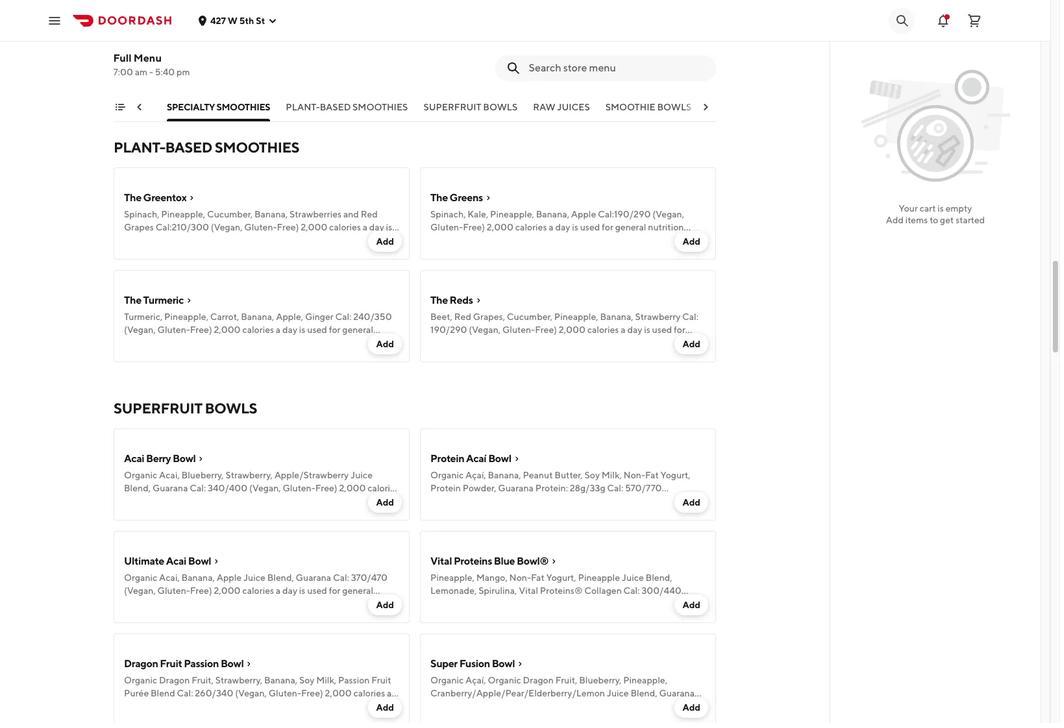 Task type: locate. For each thing, give the bounding box(es) containing it.
0 horizontal spatial vital
[[124, 33, 146, 45]]

1 vertical spatial dragon
[[124, 658, 158, 670]]

dragon fruit passion bowl
[[124, 658, 244, 670]]

add for acai berry bowl
[[376, 497, 394, 508]]

raw juices button
[[534, 101, 590, 121]]

started
[[956, 215, 985, 225]]

the reds
[[431, 294, 473, 307]]

dragon
[[431, 33, 465, 45], [124, 658, 158, 670]]

1 vertical spatial acai
[[166, 555, 186, 568]]

raw
[[534, 102, 556, 112]]

the left turmeric in the top of the page
[[124, 294, 141, 307]]

plant-based smoothies
[[286, 102, 408, 112], [114, 139, 299, 156]]

bowl right acaí on the left bottom of the page
[[488, 453, 512, 465]]

427 w 5th st
[[210, 15, 265, 26]]

0 horizontal spatial acai
[[124, 453, 144, 465]]

0 horizontal spatial dragon
[[124, 658, 158, 670]]

superfruit bowls
[[424, 102, 518, 112], [114, 400, 257, 417]]

fruit
[[467, 33, 489, 45], [160, 658, 182, 670]]

2 horizontal spatial bowls
[[658, 102, 692, 112]]

0 horizontal spatial plant-
[[114, 139, 165, 156]]

is
[[938, 203, 944, 214]]

1 horizontal spatial proteins
[[454, 555, 492, 568]]

smoothie
[[606, 102, 656, 112]]

full menu 7:00 am - 5:40 pm
[[114, 52, 190, 77]]

scroll menu navigation right image
[[701, 102, 711, 112]]

cart
[[920, 203, 936, 214]]

bowls
[[484, 102, 518, 112], [658, 102, 692, 112], [205, 400, 257, 417]]

the left greentox in the left top of the page
[[124, 192, 141, 204]]

smoothie®
[[210, 33, 264, 45]]

0 vertical spatial blue
[[188, 33, 209, 45]]

add for vital proteins blue bowl®
[[683, 600, 701, 610]]

add button for the turmeric
[[369, 334, 402, 355]]

blue
[[188, 33, 209, 45], [494, 555, 515, 568]]

classic smoothies button
[[55, 101, 152, 121]]

acai
[[124, 453, 144, 465], [166, 555, 186, 568]]

1 vertical spatial plant-
[[114, 139, 165, 156]]

0 horizontal spatial superfruit bowls
[[114, 400, 257, 417]]

ultimate
[[124, 555, 164, 568]]

berry
[[146, 453, 171, 465]]

add for the greens
[[683, 236, 701, 247]]

menu
[[134, 52, 162, 64]]

superfruit bowls button
[[424, 101, 518, 121]]

bowl right berry on the left bottom of the page
[[173, 453, 196, 465]]

1 horizontal spatial acai
[[166, 555, 186, 568]]

1 horizontal spatial fruit
[[467, 33, 489, 45]]

1 horizontal spatial based
[[320, 102, 351, 112]]

proteins for vital proteins blue smoothie®
[[147, 33, 186, 45]]

0 horizontal spatial superfruit
[[114, 400, 202, 417]]

proteins
[[147, 33, 186, 45], [454, 555, 492, 568]]

0 horizontal spatial blue
[[188, 33, 209, 45]]

based inside button
[[320, 102, 351, 112]]

0 vertical spatial plant-based smoothies
[[286, 102, 408, 112]]

smoothies
[[96, 102, 152, 112], [217, 102, 271, 112], [353, 102, 408, 112], [215, 139, 299, 156]]

bowl right fusion
[[492, 658, 515, 670]]

your
[[899, 203, 918, 214]]

1 horizontal spatial superfruit
[[424, 102, 482, 112]]

proteins left bowl®
[[454, 555, 492, 568]]

bowl for protein acaí bowl
[[488, 453, 512, 465]]

full
[[114, 52, 132, 64]]

add
[[683, 78, 701, 88], [886, 215, 904, 225], [376, 236, 394, 247], [683, 236, 701, 247], [376, 339, 394, 349], [683, 339, 701, 349], [376, 497, 394, 508], [683, 497, 701, 508], [376, 600, 394, 610], [683, 600, 701, 610], [376, 703, 394, 713], [683, 703, 701, 713]]

vital proteins blue smoothie®
[[124, 33, 264, 45]]

proteins for vital proteins blue bowl®
[[454, 555, 492, 568]]

proteins up menu
[[147, 33, 186, 45]]

add button for the reds
[[675, 334, 709, 355]]

0 vertical spatial plant-
[[286, 102, 320, 112]]

1 horizontal spatial vital
[[431, 555, 452, 568]]

the greentox
[[124, 192, 187, 204]]

0 vertical spatial superfruit bowls
[[424, 102, 518, 112]]

0 items, open order cart image
[[967, 13, 983, 28]]

0 vertical spatial vital
[[124, 33, 146, 45]]

fusion
[[460, 658, 490, 670]]

based
[[320, 102, 351, 112], [165, 139, 212, 156]]

add button
[[675, 73, 709, 94], [369, 231, 402, 252], [675, 231, 709, 252], [369, 334, 402, 355], [675, 334, 709, 355], [369, 492, 402, 513], [675, 492, 709, 513], [369, 595, 402, 616], [675, 595, 709, 616], [369, 698, 402, 718], [675, 698, 709, 718]]

passion
[[184, 658, 219, 670]]

1 vertical spatial superfruit bowls
[[114, 400, 257, 417]]

0 vertical spatial fruit
[[467, 33, 489, 45]]

add inside your cart is empty add items to get started
[[886, 215, 904, 225]]

bowls inside button
[[658, 102, 692, 112]]

bowl right ultimate
[[188, 555, 211, 568]]

427 w 5th st button
[[197, 15, 278, 26]]

acai left berry on the left bottom of the page
[[124, 453, 144, 465]]

dragon left sunset
[[431, 33, 465, 45]]

plant-based smoothies button
[[286, 101, 408, 121]]

1 horizontal spatial bowls
[[484, 102, 518, 112]]

acai right ultimate
[[166, 555, 186, 568]]

7:00
[[114, 67, 133, 77]]

0 vertical spatial acai
[[124, 453, 144, 465]]

1 vertical spatial vital
[[431, 555, 452, 568]]

0 horizontal spatial proteins
[[147, 33, 186, 45]]

0 vertical spatial based
[[320, 102, 351, 112]]

smoothies inside button
[[96, 102, 152, 112]]

1 horizontal spatial plant-
[[286, 102, 320, 112]]

bowl
[[173, 453, 196, 465], [488, 453, 512, 465], [188, 555, 211, 568], [221, 658, 244, 670], [492, 658, 515, 670]]

turmeric
[[143, 294, 184, 307]]

0 vertical spatial superfruit
[[424, 102, 482, 112]]

fruit left passion
[[160, 658, 182, 670]]

0 horizontal spatial fruit
[[160, 658, 182, 670]]

1 vertical spatial blue
[[494, 555, 515, 568]]

plant- inside button
[[286, 102, 320, 112]]

1 vertical spatial fruit
[[160, 658, 182, 670]]

add button for the greens
[[675, 231, 709, 252]]

0 vertical spatial proteins
[[147, 33, 186, 45]]

1 horizontal spatial dragon
[[431, 33, 465, 45]]

the left reds
[[431, 294, 448, 307]]

dragon left passion
[[124, 658, 158, 670]]

dragon for dragon fruit passion bowl
[[124, 658, 158, 670]]

427
[[210, 15, 226, 26]]

vital
[[124, 33, 146, 45], [431, 555, 452, 568]]

shots
[[708, 102, 738, 112]]

the
[[124, 192, 141, 204], [431, 192, 448, 204], [124, 294, 141, 307], [431, 294, 448, 307]]

0 vertical spatial dragon
[[431, 33, 465, 45]]

0 horizontal spatial based
[[165, 139, 212, 156]]

add for the reds
[[683, 339, 701, 349]]

plant-
[[286, 102, 320, 112], [114, 139, 165, 156]]

blue left bowl®
[[494, 555, 515, 568]]

the left "greens"
[[431, 192, 448, 204]]

1 horizontal spatial blue
[[494, 555, 515, 568]]

shots button
[[708, 101, 738, 121]]

the turmeric
[[124, 294, 184, 307]]

ultimate acai bowl
[[124, 555, 211, 568]]

sunset
[[490, 33, 522, 45]]

blue up pm
[[188, 33, 209, 45]]

fruit left sunset
[[467, 33, 489, 45]]

superfruit
[[424, 102, 482, 112], [114, 400, 202, 417]]

items
[[906, 215, 928, 225]]

vital proteins blue bowl®
[[431, 555, 549, 568]]

super
[[431, 658, 458, 670]]

bowls inside button
[[484, 102, 518, 112]]

1 vertical spatial proteins
[[454, 555, 492, 568]]



Task type: vqa. For each thing, say whether or not it's contained in the screenshot.
the middle "Ct"
no



Task type: describe. For each thing, give the bounding box(es) containing it.
notification bell image
[[936, 13, 951, 28]]

the for the turmeric
[[124, 294, 141, 307]]

smoothies inside button
[[353, 102, 408, 112]]

1 vertical spatial superfruit
[[114, 400, 202, 417]]

dragon for dragon fruit sunset
[[431, 33, 465, 45]]

the greens
[[431, 192, 483, 204]]

add button for vital proteins blue bowl®
[[675, 595, 709, 616]]

pm
[[177, 67, 190, 77]]

am
[[135, 67, 148, 77]]

add for the turmeric
[[376, 339, 394, 349]]

reds
[[450, 294, 473, 307]]

to
[[930, 215, 939, 225]]

classic
[[55, 102, 94, 112]]

acaí
[[466, 453, 487, 465]]

the for the greens
[[431, 192, 448, 204]]

add for ultimate acai bowl
[[376, 600, 394, 610]]

add for protein acaí bowl
[[683, 497, 701, 508]]

w
[[228, 15, 238, 26]]

get
[[940, 215, 954, 225]]

acai berry bowl
[[124, 453, 196, 465]]

bowl for super fusion bowl
[[492, 658, 515, 670]]

0 horizontal spatial bowls
[[205, 400, 257, 417]]

protein
[[431, 453, 465, 465]]

blue for smoothie®
[[188, 33, 209, 45]]

add for the greentox
[[376, 236, 394, 247]]

vital for vital proteins blue smoothie®
[[124, 33, 146, 45]]

juices
[[558, 102, 590, 112]]

add for super fusion bowl
[[683, 703, 701, 713]]

specialty smoothies
[[167, 102, 271, 112]]

blue for bowl®
[[494, 555, 515, 568]]

5th
[[239, 15, 254, 26]]

bowl right passion
[[221, 658, 244, 670]]

bowls for "smoothie bowls" button
[[658, 102, 692, 112]]

1 vertical spatial plant-based smoothies
[[114, 139, 299, 156]]

raw juices
[[534, 102, 590, 112]]

add button for dragon fruit passion bowl
[[369, 698, 402, 718]]

bowl®
[[517, 555, 549, 568]]

classic smoothies
[[55, 102, 152, 112]]

add button for acai berry bowl
[[369, 492, 402, 513]]

vital for vital proteins blue bowl®
[[431, 555, 452, 568]]

show menu categories image
[[115, 102, 125, 112]]

bowl for ultimate acai bowl
[[188, 555, 211, 568]]

1 horizontal spatial superfruit bowls
[[424, 102, 518, 112]]

smoothie bowls button
[[606, 101, 692, 121]]

bowl for acai berry bowl
[[173, 453, 196, 465]]

add button for super fusion bowl
[[675, 698, 709, 718]]

super fusion bowl
[[431, 658, 515, 670]]

superfruit inside button
[[424, 102, 482, 112]]

protein acaí bowl
[[431, 453, 512, 465]]

dragon fruit sunset
[[431, 33, 522, 45]]

the for the greentox
[[124, 192, 141, 204]]

1 vertical spatial based
[[165, 139, 212, 156]]

smoothie bowls
[[606, 102, 692, 112]]

add button for the greentox
[[369, 231, 402, 252]]

add button for ultimate acai bowl
[[369, 595, 402, 616]]

greens
[[450, 192, 483, 204]]

5:40
[[155, 67, 175, 77]]

st
[[256, 15, 265, 26]]

scroll menu navigation left image
[[134, 102, 145, 112]]

Item Search search field
[[529, 61, 706, 75]]

bowls for superfruit bowls button
[[484, 102, 518, 112]]

greentox
[[143, 192, 187, 204]]

add for dragon fruit passion bowl
[[376, 703, 394, 713]]

specialty
[[167, 102, 215, 112]]

empty
[[946, 203, 973, 214]]

your cart is empty add items to get started
[[886, 203, 985, 225]]

open menu image
[[47, 13, 62, 28]]

fruit for passion
[[160, 658, 182, 670]]

-
[[150, 67, 154, 77]]

fruit for sunset
[[467, 33, 489, 45]]

the for the reds
[[431, 294, 448, 307]]

add button for protein acaí bowl
[[675, 492, 709, 513]]



